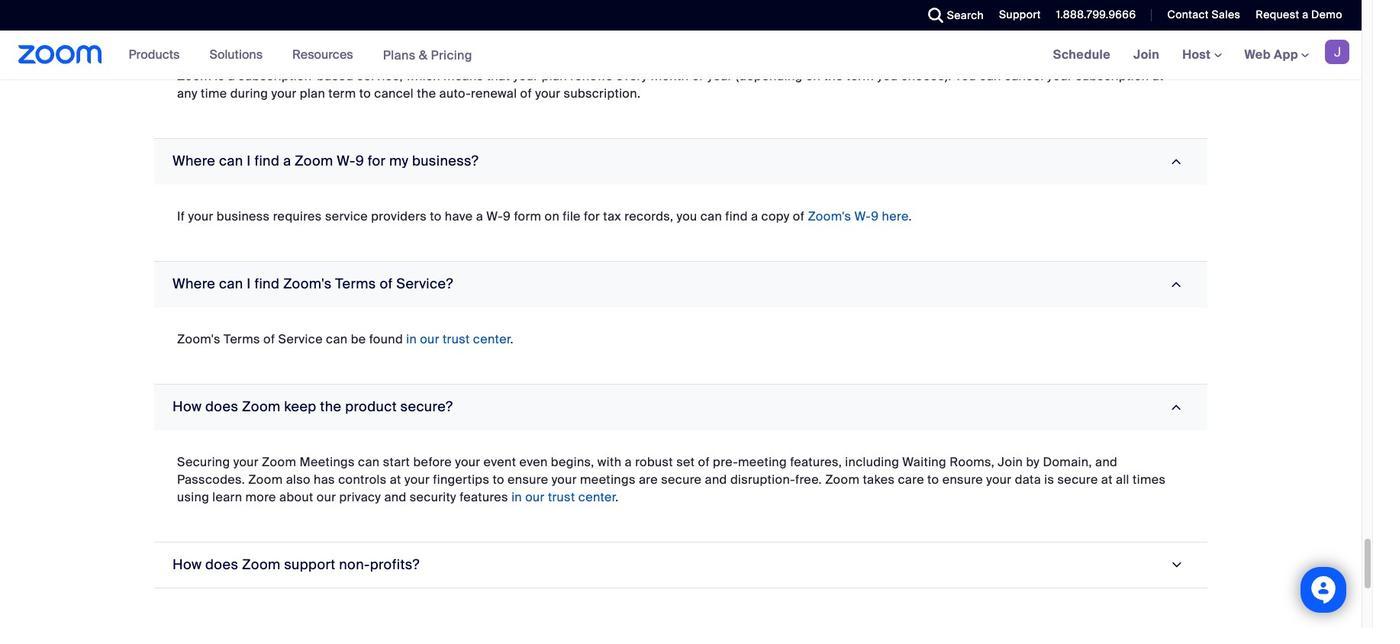 Task type: describe. For each thing, give the bounding box(es) containing it.
request a demo
[[1256, 8, 1343, 21]]

can
[[446, 11, 473, 30]]

web
[[1245, 47, 1271, 63]]

2 vertical spatial .
[[616, 489, 619, 505]]

subscription?
[[555, 11, 644, 30]]

passcodes.
[[177, 472, 245, 488]]

more
[[245, 489, 276, 505]]

using
[[177, 489, 209, 505]]

pricing
[[431, 47, 473, 63]]

w- inside dropdown button
[[337, 152, 356, 170]]

1 horizontal spatial our
[[420, 331, 440, 347]]

you
[[955, 68, 977, 84]]

where for where can i find a zoom w-9 for my business?
[[173, 152, 215, 170]]

0 horizontal spatial term
[[329, 85, 356, 101]]

2 horizontal spatial our
[[525, 489, 545, 505]]

choose).
[[901, 68, 952, 84]]

1 horizontal spatial and
[[705, 472, 727, 488]]

is inside securing your zoom meetings can start before your event even begins, with a robust set of pre-meeting features, including waiting rooms, join by domain, and passcodes. zoom also has controls at your fingertips to ensure your meetings are secure and disruption-free. zoom takes care to ensure your data is secure at all times using learn more about our privacy and security features
[[1045, 472, 1055, 488]]

i for where can i find zoom's terms of service?
[[247, 275, 251, 293]]

the inside how does the subscription service work? can i cancel my subscription? dropdown button
[[242, 11, 264, 30]]

renewal
[[471, 85, 517, 101]]

service
[[278, 331, 323, 347]]

in our trust center link for where can i find zoom's terms of service?
[[406, 331, 510, 347]]

the inside how does zoom keep the product secure? 'dropdown button'
[[320, 398, 342, 416]]

domain,
[[1043, 454, 1092, 470]]

0 horizontal spatial at
[[390, 472, 401, 488]]

renews
[[570, 68, 613, 84]]

file
[[563, 208, 581, 224]]

securing
[[177, 454, 230, 470]]

support
[[999, 8, 1041, 21]]

1 vertical spatial find
[[726, 208, 748, 224]]

zoom's terms of service can be found in our trust center .
[[177, 331, 514, 347]]

contact sales
[[1168, 8, 1241, 21]]

contact
[[1168, 8, 1209, 21]]

month
[[651, 68, 689, 84]]

rooms,
[[950, 454, 995, 470]]

1 ensure from the left
[[508, 472, 549, 488]]

sales
[[1212, 8, 1241, 21]]

auto-
[[439, 85, 471, 101]]

search button
[[917, 0, 988, 31]]

is inside zoom is a subscription-based service, which means that your plan renews every month or year (depending on the term you choose). you can cancel your subscription at any time during your plan term to cancel the auto-renewal of your subscription.
[[215, 68, 225, 84]]

how does the subscription service work? can i cancel my subscription? button
[[154, 0, 1208, 44]]

meetings
[[300, 454, 355, 470]]

the down which
[[417, 85, 436, 101]]

to down event
[[493, 472, 505, 488]]

0 horizontal spatial in
[[406, 331, 417, 347]]

a left copy
[[751, 208, 758, 224]]

my for subscription?
[[532, 11, 551, 30]]

care
[[898, 472, 925, 488]]

zoom inside 'dropdown button'
[[242, 398, 281, 416]]

controls
[[338, 472, 387, 488]]

if
[[177, 208, 185, 224]]

begins,
[[551, 454, 594, 470]]

before
[[413, 454, 452, 470]]

how does zoom support non-profits? button
[[154, 543, 1208, 589]]

times
[[1133, 472, 1166, 488]]

the right (depending
[[824, 68, 843, 84]]

at inside zoom is a subscription-based service, which means that your plan renews every month or year (depending on the term you choose). you can cancel your subscription at any time during your plan term to cancel the auto-renewal of your subscription.
[[1153, 68, 1164, 84]]

in our trust center link for how does zoom keep the product secure?
[[512, 489, 616, 505]]

zoom left support in the bottom of the page
[[242, 556, 281, 574]]

terms inside where can i find zoom's terms of service? dropdown button
[[335, 275, 376, 293]]

find for 9
[[255, 152, 280, 170]]

&
[[419, 47, 428, 63]]

providers
[[371, 208, 427, 224]]

product
[[345, 398, 397, 416]]

can down the business
[[219, 275, 243, 293]]

subscription inside dropdown button
[[267, 11, 349, 30]]

business
[[217, 208, 270, 224]]

any
[[177, 85, 198, 101]]

where can i find zoom's terms of service? button
[[154, 262, 1208, 308]]

start
[[383, 454, 410, 470]]

non-
[[339, 556, 370, 574]]

be
[[351, 331, 366, 347]]

a inside dropdown button
[[283, 152, 291, 170]]

product information navigation
[[117, 31, 484, 80]]

9 inside dropdown button
[[356, 152, 364, 170]]

your right the that
[[513, 68, 539, 84]]

resources
[[292, 47, 353, 63]]

join inside securing your zoom meetings can start before your event even begins, with a robust set of pre-meeting features, including waiting rooms, join by domain, and passcodes. zoom also has controls at your fingertips to ensure your meetings are secure and disruption-free. zoom takes care to ensure your data is secure at all times using learn more about our privacy and security features
[[998, 454, 1023, 470]]

does for how does the subscription service work? can i cancel my subscription?
[[205, 11, 238, 30]]

cancel inside dropdown button
[[484, 11, 528, 30]]

securing your zoom meetings can start before your event even begins, with a robust set of pre-meeting features, including waiting rooms, join by domain, and passcodes. zoom also has controls at your fingertips to ensure your meetings are secure and disruption-free. zoom takes care to ensure your data is secure at all times using learn more about our privacy and security features
[[177, 454, 1166, 505]]

(depending
[[736, 68, 803, 84]]

features
[[460, 489, 508, 505]]

with
[[598, 454, 622, 470]]

time
[[201, 85, 227, 101]]

business?
[[412, 152, 479, 170]]

security
[[410, 489, 457, 505]]

my for business?
[[389, 152, 409, 170]]

privacy
[[339, 489, 381, 505]]

how does the subscription service work? can i cancel my subscription?
[[173, 11, 644, 30]]

how for how does the subscription service work? can i cancel my subscription?
[[173, 11, 202, 30]]

form
[[514, 208, 542, 224]]

how does zoom keep the product secure?
[[173, 398, 453, 416]]

host
[[1183, 47, 1214, 63]]

1 vertical spatial center
[[579, 489, 616, 505]]

zoom up more on the left of page
[[248, 472, 283, 488]]

by
[[1026, 454, 1040, 470]]

robust
[[635, 454, 673, 470]]

plans
[[383, 47, 416, 63]]

0 horizontal spatial you
[[677, 208, 698, 224]]

2 horizontal spatial 9
[[871, 208, 879, 224]]

all
[[1116, 472, 1130, 488]]

to left have
[[430, 208, 442, 224]]

1 horizontal spatial at
[[1102, 472, 1113, 488]]

keep
[[284, 398, 317, 416]]

solutions button
[[210, 31, 270, 79]]

products
[[129, 47, 180, 63]]

based
[[317, 68, 354, 84]]

subscription.
[[564, 85, 641, 101]]

to inside zoom is a subscription-based service, which means that your plan renews every month or year (depending on the term you choose). you can cancel your subscription at any time during your plan term to cancel the auto-renewal of your subscription.
[[359, 85, 371, 101]]

during
[[230, 85, 268, 101]]

1 horizontal spatial term
[[847, 68, 874, 84]]

even
[[520, 454, 548, 470]]

including
[[845, 454, 899, 470]]

found
[[369, 331, 403, 347]]

a inside securing your zoom meetings can start before your event even begins, with a robust set of pre-meeting features, including waiting rooms, join by domain, and passcodes. zoom also has controls at your fingertips to ensure your meetings are secure and disruption-free. zoom takes care to ensure your data is secure at all times using learn more about our privacy and security features
[[625, 454, 632, 470]]

right image for service?
[[1166, 277, 1187, 291]]

1 horizontal spatial in
[[512, 489, 522, 505]]

search
[[947, 8, 984, 22]]

of inside zoom is a subscription-based service, which means that your plan renews every month or year (depending on the term you choose). you can cancel your subscription at any time during your plan term to cancel the auto-renewal of your subscription.
[[520, 85, 532, 101]]

here
[[882, 208, 909, 224]]

where can i find zoom's terms of service?
[[173, 275, 453, 293]]

which
[[406, 68, 440, 84]]

your left data
[[987, 472, 1012, 488]]

0 horizontal spatial terms
[[224, 331, 260, 347]]

subscription-
[[238, 68, 317, 84]]

2 vertical spatial cancel
[[374, 85, 414, 101]]

0 horizontal spatial center
[[473, 331, 510, 347]]

records,
[[625, 208, 674, 224]]

profile picture image
[[1325, 40, 1350, 64]]

app
[[1274, 47, 1299, 63]]

1 secure from the left
[[661, 472, 702, 488]]

how for how does zoom keep the product secure?
[[173, 398, 202, 416]]

zoom's w-9 here link
[[808, 208, 909, 224]]

zoom up requires
[[295, 152, 333, 170]]

profits?
[[370, 556, 420, 574]]



Task type: vqa. For each thing, say whether or not it's contained in the screenshot.


Task type: locate. For each thing, give the bounding box(es) containing it.
on left file
[[545, 208, 560, 224]]

subscription inside zoom is a subscription-based service, which means that your plan renews every month or year (depending on the term you choose). you can cancel your subscription at any time during your plan term to cancel the auto-renewal of your subscription.
[[1076, 68, 1149, 84]]

if your business requires service providers to have a w-9 form on file for tax records, you can find a copy of zoom's w-9 here .
[[177, 208, 912, 224]]

2 vertical spatial i
[[247, 275, 251, 293]]

find up the business
[[255, 152, 280, 170]]

tab list
[[154, 0, 1208, 589]]

schedule
[[1053, 47, 1111, 63]]

service
[[353, 11, 401, 30], [325, 208, 368, 224]]

0 horizontal spatial 9
[[356, 152, 364, 170]]

i down the business
[[247, 275, 251, 293]]

can left be
[[326, 331, 348, 347]]

0 vertical spatial find
[[255, 152, 280, 170]]

1 vertical spatial term
[[329, 85, 356, 101]]

requires
[[273, 208, 322, 224]]

2 ensure from the left
[[943, 472, 983, 488]]

0 horizontal spatial w-
[[337, 152, 356, 170]]

you
[[877, 68, 898, 84], [677, 208, 698, 224]]

1 horizontal spatial secure
[[1058, 472, 1098, 488]]

0 vertical spatial term
[[847, 68, 874, 84]]

center
[[473, 331, 510, 347], [579, 489, 616, 505]]

1 vertical spatial right image
[[1166, 277, 1187, 291]]

our down even
[[525, 489, 545, 505]]

data
[[1015, 472, 1041, 488]]

plans & pricing
[[383, 47, 473, 63]]

2 vertical spatial how
[[173, 556, 202, 574]]

trust down the service?
[[443, 331, 470, 347]]

banner
[[0, 31, 1362, 80]]

service for work?
[[353, 11, 401, 30]]

join left host
[[1134, 47, 1160, 63]]

secure?
[[401, 398, 453, 416]]

ensure down even
[[508, 472, 549, 488]]

your right renewal
[[535, 85, 561, 101]]

1 vertical spatial how
[[173, 398, 202, 416]]

2 horizontal spatial cancel
[[1005, 68, 1044, 84]]

a right with
[[625, 454, 632, 470]]

0 vertical spatial .
[[909, 208, 912, 224]]

right image
[[1166, 154, 1187, 168], [1166, 277, 1187, 291], [1166, 558, 1187, 572]]

where inside where can i find zoom's terms of service? dropdown button
[[173, 275, 215, 293]]

demo
[[1312, 8, 1343, 21]]

our
[[420, 331, 440, 347], [317, 489, 336, 505], [525, 489, 545, 505]]

0 horizontal spatial ensure
[[508, 472, 549, 488]]

how up securing
[[173, 398, 202, 416]]

term down based
[[329, 85, 356, 101]]

zoom's inside where can i find zoom's terms of service? dropdown button
[[283, 275, 332, 293]]

can
[[980, 68, 1001, 84], [219, 152, 243, 170], [701, 208, 722, 224], [219, 275, 243, 293], [326, 331, 348, 347], [358, 454, 380, 470]]

1 horizontal spatial subscription
[[1076, 68, 1149, 84]]

1 vertical spatial i
[[247, 152, 251, 170]]

zoom logo image
[[18, 45, 102, 64]]

of left service on the bottom left
[[263, 331, 275, 347]]

ensure down the rooms, on the bottom of page
[[943, 472, 983, 488]]

free.
[[796, 472, 822, 488]]

is right data
[[1045, 472, 1055, 488]]

your right if at the top
[[188, 208, 214, 224]]

1 horizontal spatial on
[[806, 68, 821, 84]]

tab list containing how does the subscription service work? can i cancel my subscription?
[[154, 0, 1208, 589]]

a inside zoom is a subscription-based service, which means that your plan renews every month or year (depending on the term you choose). you can cancel your subscription at any time during your plan term to cancel the auto-renewal of your subscription.
[[228, 68, 235, 84]]

where inside where can i find a zoom w-9 for my business? dropdown button
[[173, 152, 215, 170]]

web app button
[[1245, 47, 1309, 63]]

at
[[1153, 68, 1164, 84], [390, 472, 401, 488], [1102, 472, 1113, 488]]

our inside securing your zoom meetings can start before your event even begins, with a robust set of pre-meeting features, including waiting rooms, join by domain, and passcodes. zoom also has controls at your fingertips to ensure your meetings are secure and disruption-free. zoom takes care to ensure your data is secure at all times using learn more about our privacy and security features
[[317, 489, 336, 505]]

service,
[[357, 68, 403, 84]]

in right features
[[512, 489, 522, 505]]

to down waiting
[[928, 472, 939, 488]]

your up fingertips
[[455, 454, 481, 470]]

2 vertical spatial right image
[[1166, 558, 1187, 572]]

0 horizontal spatial in our trust center link
[[406, 331, 510, 347]]

where
[[173, 152, 215, 170], [173, 275, 215, 293]]

0 vertical spatial where
[[173, 152, 215, 170]]

has
[[314, 472, 335, 488]]

you left choose).
[[877, 68, 898, 84]]

1 horizontal spatial terms
[[335, 275, 376, 293]]

term
[[847, 68, 874, 84], [329, 85, 356, 101]]

0 vertical spatial my
[[532, 11, 551, 30]]

1 horizontal spatial is
[[1045, 472, 1055, 488]]

0 vertical spatial trust
[[443, 331, 470, 347]]

1 vertical spatial is
[[1045, 472, 1055, 488]]

2 where from the top
[[173, 275, 215, 293]]

join left by
[[998, 454, 1023, 470]]

1 horizontal spatial my
[[532, 11, 551, 30]]

1 horizontal spatial plan
[[542, 68, 567, 84]]

find left copy
[[726, 208, 748, 224]]

right image
[[1166, 400, 1187, 414]]

does up solutions
[[205, 11, 238, 30]]

that
[[487, 68, 510, 84]]

1 vertical spatial plan
[[300, 85, 325, 101]]

0 horizontal spatial trust
[[443, 331, 470, 347]]

have
[[445, 208, 473, 224]]

how up products dropdown button
[[173, 11, 202, 30]]

1 vertical spatial trust
[[548, 489, 575, 505]]

on inside zoom is a subscription-based service, which means that your plan renews every month or year (depending on the term you choose). you can cancel your subscription at any time during your plan term to cancel the auto-renewal of your subscription.
[[806, 68, 821, 84]]

plan left renews on the top left of page
[[542, 68, 567, 84]]

you inside zoom is a subscription-based service, which means that your plan renews every month or year (depending on the term you choose). you can cancel your subscription at any time during your plan term to cancel the auto-renewal of your subscription.
[[877, 68, 898, 84]]

a down solutions
[[228, 68, 235, 84]]

in our trust center link down the service?
[[406, 331, 510, 347]]

for
[[368, 152, 386, 170], [584, 208, 600, 224]]

right image inside where can i find a zoom w-9 for my business? dropdown button
[[1166, 154, 1187, 168]]

0 vertical spatial cancel
[[484, 11, 528, 30]]

cancel down service,
[[374, 85, 414, 101]]

how down the using at left bottom
[[173, 556, 202, 574]]

0 horizontal spatial cancel
[[374, 85, 414, 101]]

2 vertical spatial find
[[255, 275, 280, 293]]

your down before
[[405, 472, 430, 488]]

banner containing products
[[0, 31, 1362, 80]]

terms left service on the bottom left
[[224, 331, 260, 347]]

your down the subscription-
[[271, 85, 297, 101]]

are
[[639, 472, 658, 488]]

find up service on the bottom left
[[255, 275, 280, 293]]

products button
[[129, 31, 187, 79]]

and down pre- at the bottom right of the page
[[705, 472, 727, 488]]

0 vertical spatial i
[[476, 11, 480, 30]]

1 horizontal spatial .
[[616, 489, 619, 505]]

0 vertical spatial center
[[473, 331, 510, 347]]

1 vertical spatial and
[[705, 472, 727, 488]]

does inside 'dropdown button'
[[205, 398, 238, 416]]

a right have
[[476, 208, 483, 224]]

can up controls
[[358, 454, 380, 470]]

does for how does zoom support non-profits?
[[205, 556, 238, 574]]

on right (depending
[[806, 68, 821, 84]]

0 vertical spatial in our trust center link
[[406, 331, 510, 347]]

every
[[616, 68, 648, 84]]

1 vertical spatial does
[[205, 398, 238, 416]]

for right file
[[584, 208, 600, 224]]

0 horizontal spatial plan
[[300, 85, 325, 101]]

1 vertical spatial my
[[389, 152, 409, 170]]

of left the service?
[[380, 275, 393, 293]]

how
[[173, 11, 202, 30], [173, 398, 202, 416], [173, 556, 202, 574]]

1 horizontal spatial join
[[1134, 47, 1160, 63]]

2 right image from the top
[[1166, 277, 1187, 291]]

zoom is a subscription-based service, which means that your plan renews every month or year (depending on the term you choose). you can cancel your subscription at any time during your plan term to cancel the auto-renewal of your subscription.
[[177, 68, 1164, 101]]

zoom left keep
[[242, 398, 281, 416]]

.
[[909, 208, 912, 224], [510, 331, 514, 347], [616, 489, 619, 505]]

also
[[286, 472, 311, 488]]

0 vertical spatial plan
[[542, 68, 567, 84]]

or
[[692, 68, 704, 84]]

where up if at the top
[[173, 152, 215, 170]]

secure down "set"
[[661, 472, 702, 488]]

2 horizontal spatial at
[[1153, 68, 1164, 84]]

can up the business
[[219, 152, 243, 170]]

0 horizontal spatial is
[[215, 68, 225, 84]]

set
[[677, 454, 695, 470]]

of right "set"
[[698, 454, 710, 470]]

0 horizontal spatial and
[[384, 489, 407, 505]]

0 horizontal spatial my
[[389, 152, 409, 170]]

our down has
[[317, 489, 336, 505]]

how for how does zoom support non-profits?
[[173, 556, 202, 574]]

year
[[708, 68, 733, 84]]

waiting
[[903, 454, 947, 470]]

2 vertical spatial zoom's
[[177, 331, 221, 347]]

1 vertical spatial terms
[[224, 331, 260, 347]]

how inside 'dropdown button'
[[173, 398, 202, 416]]

where down if at the top
[[173, 275, 215, 293]]

1 vertical spatial cancel
[[1005, 68, 1044, 84]]

can inside securing your zoom meetings can start before your event even begins, with a robust set of pre-meeting features, including waiting rooms, join by domain, and passcodes. zoom also has controls at your fingertips to ensure your meetings are secure and disruption-free. zoom takes care to ensure your data is secure at all times using learn more about our privacy and security features
[[358, 454, 380, 470]]

w-
[[337, 152, 356, 170], [487, 208, 503, 224], [855, 208, 871, 224]]

service for providers
[[325, 208, 368, 224]]

resources button
[[292, 31, 360, 79]]

0 horizontal spatial zoom's
[[177, 331, 221, 347]]

1 vertical spatial zoom's
[[283, 275, 332, 293]]

1 vertical spatial .
[[510, 331, 514, 347]]

can right records,
[[701, 208, 722, 224]]

0 vertical spatial does
[[205, 11, 238, 30]]

terms up be
[[335, 275, 376, 293]]

right image for 9
[[1166, 154, 1187, 168]]

1 right image from the top
[[1166, 154, 1187, 168]]

1 does from the top
[[205, 11, 238, 30]]

in right found
[[406, 331, 417, 347]]

1.888.799.9666 button
[[1045, 0, 1140, 31], [1057, 8, 1136, 21]]

terms
[[335, 275, 376, 293], [224, 331, 260, 347]]

2 horizontal spatial .
[[909, 208, 912, 224]]

0 vertical spatial zoom's
[[808, 208, 851, 224]]

means
[[444, 68, 484, 84]]

1 horizontal spatial 9
[[503, 208, 511, 224]]

0 vertical spatial and
[[1096, 454, 1118, 470]]

1 horizontal spatial trust
[[548, 489, 575, 505]]

how does zoom support non-profits?
[[173, 556, 420, 574]]

1 horizontal spatial w-
[[487, 208, 503, 224]]

service inside dropdown button
[[353, 11, 401, 30]]

find for service?
[[255, 275, 280, 293]]

disruption-
[[731, 472, 796, 488]]

1 horizontal spatial zoom's
[[283, 275, 332, 293]]

cancel right the can
[[484, 11, 528, 30]]

0 horizontal spatial secure
[[661, 472, 702, 488]]

join inside meetings navigation
[[1134, 47, 1160, 63]]

2 horizontal spatial w-
[[855, 208, 871, 224]]

0 vertical spatial in
[[406, 331, 417, 347]]

work?
[[404, 11, 443, 30]]

does up securing
[[205, 398, 238, 416]]

1 vertical spatial on
[[545, 208, 560, 224]]

event
[[484, 454, 516, 470]]

the
[[242, 11, 264, 30], [824, 68, 843, 84], [417, 85, 436, 101], [320, 398, 342, 416]]

of right copy
[[793, 208, 805, 224]]

to down service,
[[359, 85, 371, 101]]

about
[[279, 489, 313, 505]]

zoom
[[177, 68, 212, 84], [295, 152, 333, 170], [242, 398, 281, 416], [262, 454, 296, 470], [248, 472, 283, 488], [825, 472, 860, 488], [242, 556, 281, 574]]

subscription down schedule
[[1076, 68, 1149, 84]]

i up the business
[[247, 152, 251, 170]]

trust down begins,
[[548, 489, 575, 505]]

meetings navigation
[[1042, 31, 1362, 80]]

0 horizontal spatial .
[[510, 331, 514, 347]]

support link
[[988, 0, 1045, 31], [999, 8, 1041, 21]]

0 vertical spatial join
[[1134, 47, 1160, 63]]

and up all
[[1096, 454, 1118, 470]]

in
[[406, 331, 417, 347], [512, 489, 522, 505]]

how does zoom keep the product secure? button
[[154, 385, 1208, 430]]

your up 'in our trust center .'
[[552, 472, 577, 488]]

zoom's
[[808, 208, 851, 224], [283, 275, 332, 293], [177, 331, 221, 347]]

support
[[284, 556, 336, 574]]

in our trust center link down begins,
[[512, 489, 616, 505]]

2 secure from the left
[[1058, 472, 1098, 488]]

i right the can
[[476, 11, 480, 30]]

a up requires
[[283, 152, 291, 170]]

right image inside 'how does zoom support non-profits?' dropdown button
[[1166, 558, 1187, 572]]

1 vertical spatial in
[[512, 489, 522, 505]]

0 vertical spatial right image
[[1166, 154, 1187, 168]]

3 how from the top
[[173, 556, 202, 574]]

of inside dropdown button
[[380, 275, 393, 293]]

tax
[[603, 208, 622, 224]]

0 vertical spatial service
[[353, 11, 401, 30]]

1 vertical spatial service
[[325, 208, 368, 224]]

1 vertical spatial subscription
[[1076, 68, 1149, 84]]

2 vertical spatial does
[[205, 556, 238, 574]]

request a demo link
[[1245, 0, 1362, 31], [1256, 8, 1343, 21]]

1 vertical spatial you
[[677, 208, 698, 224]]

you right records,
[[677, 208, 698, 224]]

plan down based
[[300, 85, 325, 101]]

service up plans
[[353, 11, 401, 30]]

find
[[255, 152, 280, 170], [726, 208, 748, 224], [255, 275, 280, 293]]

3 does from the top
[[205, 556, 238, 574]]

2 how from the top
[[173, 398, 202, 416]]

0 horizontal spatial subscription
[[267, 11, 349, 30]]

can inside zoom is a subscription-based service, which means that your plan renews every month or year (depending on the term you choose). you can cancel your subscription at any time during your plan term to cancel the auto-renewal of your subscription.
[[980, 68, 1001, 84]]

0 vertical spatial on
[[806, 68, 821, 84]]

of inside securing your zoom meetings can start before your event even begins, with a robust set of pre-meeting features, including waiting rooms, join by domain, and passcodes. zoom also has controls at your fingertips to ensure your meetings are secure and disruption-free. zoom takes care to ensure your data is secure at all times using learn more about our privacy and security features
[[698, 454, 710, 470]]

0 vertical spatial is
[[215, 68, 225, 84]]

my left business?
[[389, 152, 409, 170]]

1 horizontal spatial center
[[579, 489, 616, 505]]

service right requires
[[325, 208, 368, 224]]

my left subscription?
[[532, 11, 551, 30]]

1 horizontal spatial for
[[584, 208, 600, 224]]

2 does from the top
[[205, 398, 238, 416]]

1 where from the top
[[173, 152, 215, 170]]

2 vertical spatial and
[[384, 489, 407, 505]]

your up more on the left of page
[[233, 454, 259, 470]]

term left choose).
[[847, 68, 874, 84]]

cancel right you
[[1005, 68, 1044, 84]]

0 horizontal spatial for
[[368, 152, 386, 170]]

0 vertical spatial subscription
[[267, 11, 349, 30]]

secure down the domain,
[[1058, 472, 1098, 488]]

zoom up also at the bottom left of page
[[262, 454, 296, 470]]

schedule link
[[1042, 31, 1122, 79]]

2 horizontal spatial zoom's
[[808, 208, 851, 224]]

i for where can i find a zoom w-9 for my business?
[[247, 152, 251, 170]]

can right you
[[980, 68, 1001, 84]]

3 right image from the top
[[1166, 558, 1187, 572]]

request
[[1256, 8, 1300, 21]]

of right renewal
[[520, 85, 532, 101]]

the right keep
[[320, 398, 342, 416]]

and down start
[[384, 489, 407, 505]]

does for how does zoom keep the product secure?
[[205, 398, 238, 416]]

is up time
[[215, 68, 225, 84]]

join link
[[1122, 31, 1171, 79]]

0 vertical spatial for
[[368, 152, 386, 170]]

subscription up product information 'navigation'
[[267, 11, 349, 30]]

1 vertical spatial for
[[584, 208, 600, 224]]

9
[[356, 152, 364, 170], [503, 208, 511, 224], [871, 208, 879, 224]]

zoom up any
[[177, 68, 212, 84]]

2 horizontal spatial and
[[1096, 454, 1118, 470]]

where for where can i find zoom's terms of service?
[[173, 275, 215, 293]]

does down learn
[[205, 556, 238, 574]]

in our trust center .
[[512, 489, 619, 505]]

meetings
[[580, 472, 636, 488]]

the up solutions dropdown button
[[242, 11, 264, 30]]

web app
[[1245, 47, 1299, 63]]

for inside where can i find a zoom w-9 for my business? dropdown button
[[368, 152, 386, 170]]

1 vertical spatial where
[[173, 275, 215, 293]]

1.888.799.9666
[[1057, 8, 1136, 21]]

right image inside where can i find zoom's terms of service? dropdown button
[[1166, 277, 1187, 291]]

1 horizontal spatial cancel
[[484, 11, 528, 30]]

fingertips
[[433, 472, 490, 488]]

for up providers
[[368, 152, 386, 170]]

1 vertical spatial in our trust center link
[[512, 489, 616, 505]]

zoom down "features,"
[[825, 472, 860, 488]]

a left demo
[[1303, 8, 1309, 21]]

1 how from the top
[[173, 11, 202, 30]]

our right found
[[420, 331, 440, 347]]

your down schedule
[[1047, 68, 1073, 84]]

zoom inside zoom is a subscription-based service, which means that your plan renews every month or year (depending on the term you choose). you can cancel your subscription at any time during your plan term to cancel the auto-renewal of your subscription.
[[177, 68, 212, 84]]



